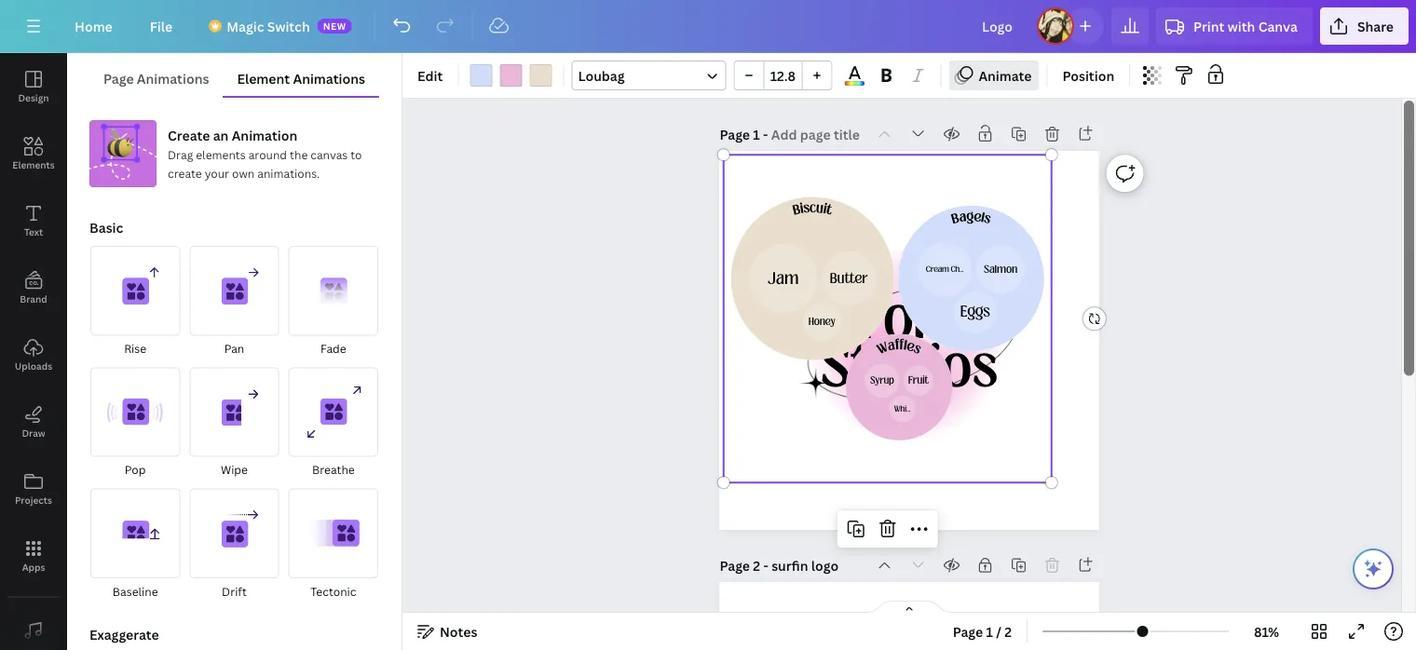 Task type: locate. For each thing, give the bounding box(es) containing it.
- for page 1 -
[[764, 125, 769, 143]]

1
[[754, 125, 760, 143], [987, 623, 994, 641]]

color group
[[466, 61, 556, 90]]

breathe button
[[288, 367, 379, 481]]

edit button
[[410, 61, 451, 90]]

- left page title text box
[[764, 557, 769, 575]]

1 inside button
[[987, 623, 994, 641]]

2
[[754, 557, 761, 575], [1005, 623, 1012, 641]]

drift button
[[189, 488, 280, 602]]

1 horizontal spatial 1
[[987, 623, 994, 641]]

#ebdecb image
[[530, 64, 552, 87]]

tectonic button
[[288, 488, 379, 602]]

brand
[[20, 293, 47, 305]]

draw button
[[0, 389, 67, 456]]

2 animations from the left
[[293, 69, 365, 87]]

create
[[168, 126, 210, 144]]

loubag button
[[572, 61, 727, 90]]

- left page title text field
[[764, 125, 769, 143]]

uploads
[[15, 360, 52, 372]]

animate button
[[949, 61, 1040, 90]]

#ebdecb image
[[530, 64, 552, 87]]

wipe image
[[190, 368, 279, 457]]

studios
[[821, 333, 999, 405]]

Page title text field
[[772, 557, 841, 575]]

0 horizontal spatial 1
[[754, 125, 760, 143]]

wipe button
[[189, 367, 280, 481]]

page for page animations
[[103, 69, 134, 87]]

page left /
[[953, 623, 984, 641]]

rise image
[[90, 246, 180, 336]]

elements
[[12, 158, 55, 171]]

page for page 2 -
[[720, 557, 750, 575]]

animations inside button
[[137, 69, 209, 87]]

exaggerate
[[89, 626, 159, 644]]

page for page 1 -
[[720, 125, 750, 143]]

animations inside button
[[293, 69, 365, 87]]

text button
[[0, 187, 67, 254]]

0 vertical spatial -
[[764, 125, 769, 143]]

2 left page title text box
[[754, 557, 761, 575]]

breathe image
[[289, 368, 378, 457]]

animate
[[979, 67, 1032, 84]]

animations
[[137, 69, 209, 87], [293, 69, 365, 87]]

wipe
[[221, 463, 248, 478]]

the
[[290, 147, 308, 162]]

baseline image
[[90, 489, 180, 579]]

projects button
[[0, 456, 67, 523]]

-
[[764, 125, 769, 143], [764, 557, 769, 575]]

1 horizontal spatial animations
[[293, 69, 365, 87]]

text
[[24, 226, 43, 238]]

0 horizontal spatial 2
[[754, 557, 761, 575]]

side panel tab list
[[0, 53, 67, 651]]

share
[[1358, 17, 1395, 35]]

2 - from the top
[[764, 557, 769, 575]]

drift
[[222, 584, 247, 599]]

element
[[237, 69, 290, 87]]

- for page 2 -
[[764, 557, 769, 575]]

print with canva button
[[1157, 7, 1313, 45]]

breathe
[[312, 463, 355, 478]]

with
[[1228, 17, 1256, 35]]

0 vertical spatial 1
[[754, 125, 760, 143]]

an
[[213, 126, 229, 144]]

#f4b3db image
[[500, 64, 522, 87], [500, 64, 522, 87]]

animations down new
[[293, 69, 365, 87]]

81%
[[1255, 623, 1280, 641]]

page down home
[[103, 69, 134, 87]]

/
[[997, 623, 1002, 641]]

home link
[[60, 7, 127, 45]]

1 horizontal spatial 2
[[1005, 623, 1012, 641]]

1 - from the top
[[764, 125, 769, 143]]

group
[[734, 61, 833, 90]]

81% button
[[1237, 617, 1298, 647]]

pan button
[[189, 245, 280, 359]]

file
[[150, 17, 173, 35]]

1 vertical spatial 1
[[987, 623, 994, 641]]

page for page 1 / 2
[[953, 623, 984, 641]]

page
[[103, 69, 134, 87], [720, 125, 750, 143], [720, 557, 750, 575], [953, 623, 984, 641]]

loubag
[[578, 67, 625, 84]]

notes
[[440, 623, 478, 641]]

design
[[18, 91, 49, 104]]

create
[[168, 165, 202, 181]]

1 for -
[[754, 125, 760, 143]]

page inside button
[[953, 623, 984, 641]]

1 vertical spatial -
[[764, 557, 769, 575]]

1 vertical spatial 2
[[1005, 623, 1012, 641]]

fade button
[[288, 245, 379, 359]]

drag
[[168, 147, 193, 162]]

1 left /
[[987, 623, 994, 641]]

– – number field
[[770, 67, 796, 84]]

page inside button
[[103, 69, 134, 87]]

position
[[1063, 67, 1115, 84]]

fade
[[321, 341, 346, 356]]

1 animations from the left
[[137, 69, 209, 87]]

print with canva
[[1194, 17, 1298, 35]]

drift image
[[190, 489, 279, 579]]

pan image
[[190, 246, 279, 336]]

#cfddff image
[[470, 64, 493, 87]]

page animations button
[[89, 61, 223, 96]]

switch
[[267, 17, 310, 35]]

edit
[[418, 67, 443, 84]]

toro
[[851, 285, 968, 356]]

page left page title text box
[[720, 557, 750, 575]]

magic
[[227, 17, 264, 35]]

page left page title text field
[[720, 125, 750, 143]]

1 left page title text field
[[754, 125, 760, 143]]

pop image
[[90, 368, 180, 457]]

animations down file
[[137, 69, 209, 87]]

tectonic
[[311, 584, 357, 599]]

0 vertical spatial 2
[[754, 557, 761, 575]]

2 right /
[[1005, 623, 1012, 641]]

0 horizontal spatial animations
[[137, 69, 209, 87]]



Task type: vqa. For each thing, say whether or not it's contained in the screenshot.
leftmost Purchase history
no



Task type: describe. For each thing, give the bounding box(es) containing it.
2 inside button
[[1005, 623, 1012, 641]]

rise
[[124, 341, 147, 356]]

color range image
[[845, 81, 865, 86]]

design button
[[0, 53, 67, 120]]

brand button
[[0, 254, 67, 322]]

projects
[[15, 494, 52, 507]]

elements button
[[0, 120, 67, 187]]

notes button
[[410, 617, 485, 647]]

new
[[323, 20, 347, 32]]

pop
[[125, 463, 146, 478]]

animations for element animations
[[293, 69, 365, 87]]

baseline button
[[89, 488, 181, 602]]

show pages image
[[865, 600, 955, 615]]

element animations
[[237, 69, 365, 87]]

basic
[[89, 219, 123, 236]]

pop button
[[89, 367, 181, 481]]

page animations
[[103, 69, 209, 87]]

apps
[[22, 561, 45, 574]]

position button
[[1056, 61, 1123, 90]]

canva
[[1259, 17, 1298, 35]]

own
[[232, 165, 255, 181]]

magic switch
[[227, 17, 310, 35]]

fade image
[[289, 246, 378, 336]]

uploads button
[[0, 322, 67, 389]]

animations.
[[257, 165, 320, 181]]

your
[[205, 165, 229, 181]]

main menu bar
[[0, 0, 1417, 53]]

Design title text field
[[968, 7, 1030, 45]]

create an animation drag elements around the canvas to create your own animations.
[[168, 126, 362, 181]]

apps button
[[0, 523, 67, 590]]

elements
[[196, 147, 246, 162]]

animation
[[232, 126, 298, 144]]

around
[[249, 147, 287, 162]]

element animations button
[[223, 61, 379, 96]]

pan
[[224, 341, 245, 356]]

canvas
[[311, 147, 348, 162]]

page 1 / 2
[[953, 623, 1012, 641]]

page 1 / 2 button
[[946, 617, 1020, 647]]

baseline
[[113, 584, 158, 599]]

home
[[75, 17, 113, 35]]

page 1 -
[[720, 125, 772, 143]]

#cfddff image
[[470, 64, 493, 87]]

to
[[351, 147, 362, 162]]

print
[[1194, 17, 1225, 35]]

tectonic image
[[289, 489, 378, 579]]

file button
[[135, 7, 188, 45]]

1 for /
[[987, 623, 994, 641]]

draw
[[22, 427, 45, 440]]

animations for page animations
[[137, 69, 209, 87]]

share button
[[1321, 7, 1409, 45]]

page 2 -
[[720, 557, 772, 575]]

canva assistant image
[[1363, 558, 1385, 581]]

rise button
[[89, 245, 181, 359]]

Page title text field
[[772, 125, 862, 144]]



